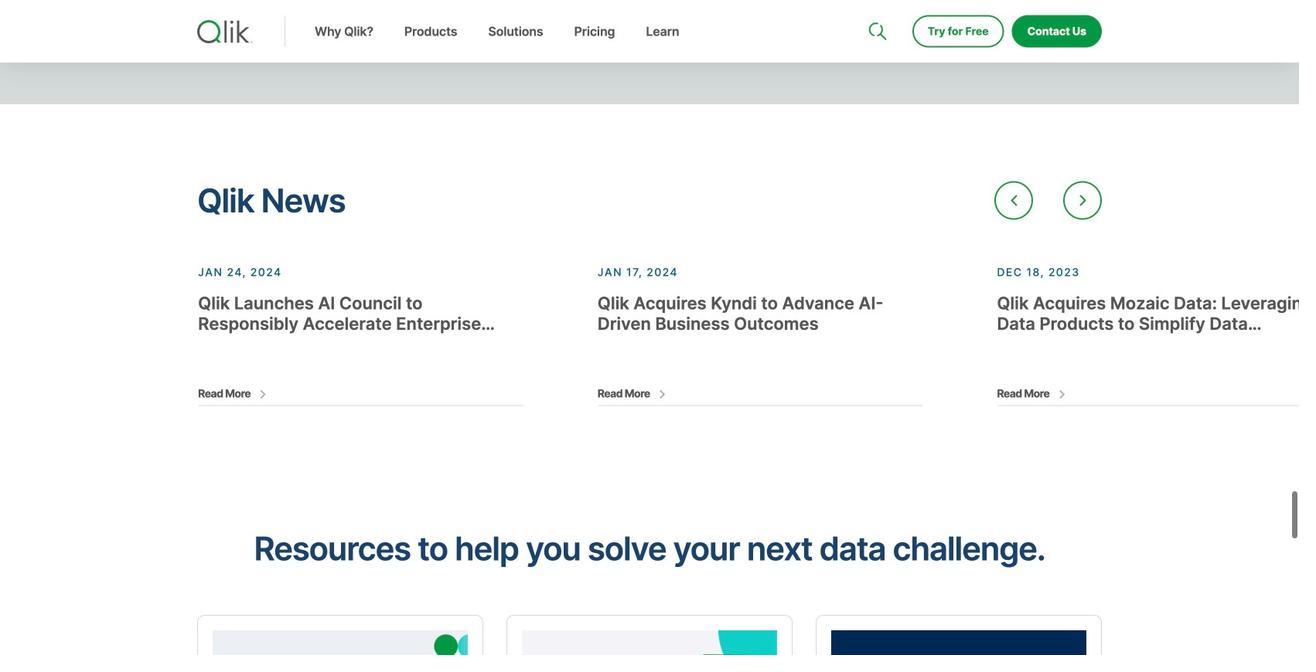 Task type: vqa. For each thing, say whether or not it's contained in the screenshot.
Bridging the Trust Gap in Generative AI Resource Thumbnail Image
yes



Task type: describe. For each thing, give the bounding box(es) containing it.
qlik connect resource thumbnail image image
[[522, 631, 777, 656]]

gartner data & analytics summit image
[[831, 631, 1086, 656]]

support image
[[870, 0, 882, 12]]



Task type: locate. For each thing, give the bounding box(es) containing it.
login image
[[1052, 0, 1065, 12]]

qlik image
[[197, 20, 253, 43]]

bridging the trust gap in generative ai resource thumbnail image image
[[213, 631, 468, 656]]



